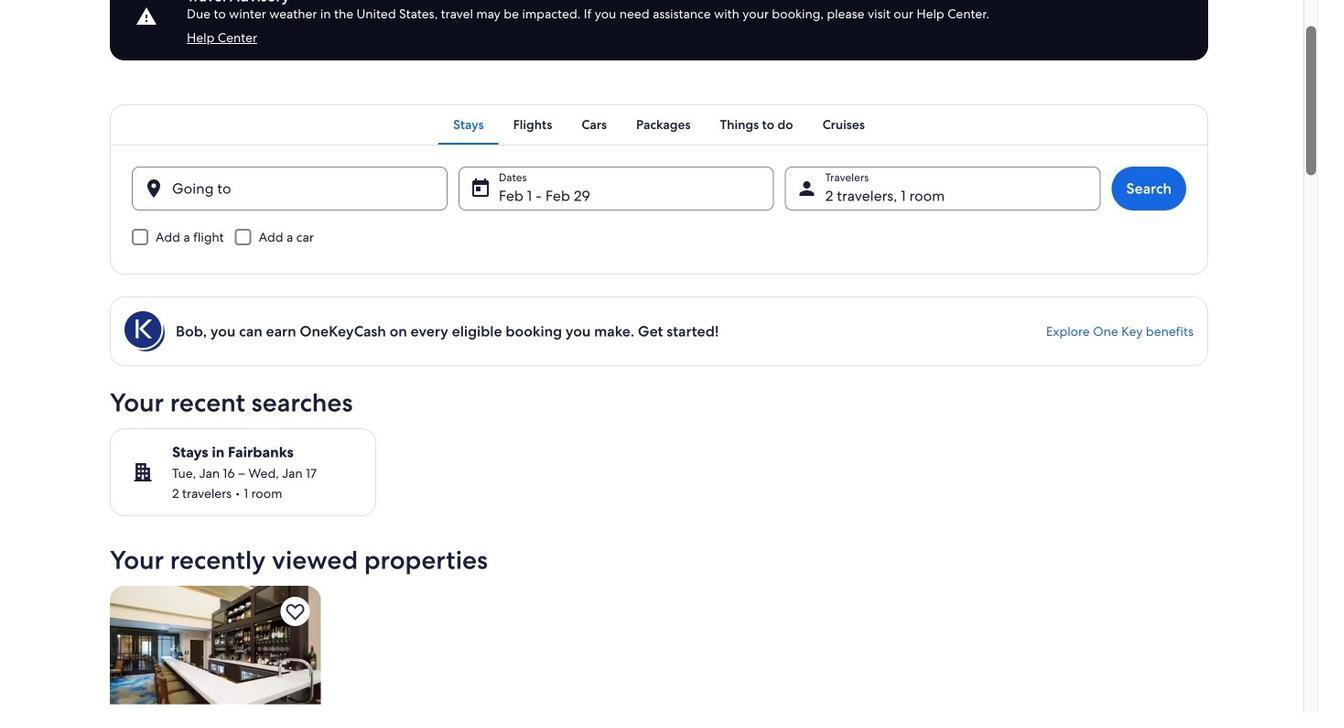 Task type: locate. For each thing, give the bounding box(es) containing it.
tab list
[[110, 104, 1209, 145]]

bar (on property) image
[[110, 586, 321, 705]]

Save Embassy Suites Memphis to a trip checkbox
[[281, 597, 310, 626]]



Task type: vqa. For each thing, say whether or not it's contained in the screenshot.
Las Vegas Flights image
no



Task type: describe. For each thing, give the bounding box(es) containing it.
one key blue tier image
[[125, 311, 165, 352]]

stays image
[[132, 462, 154, 484]]



